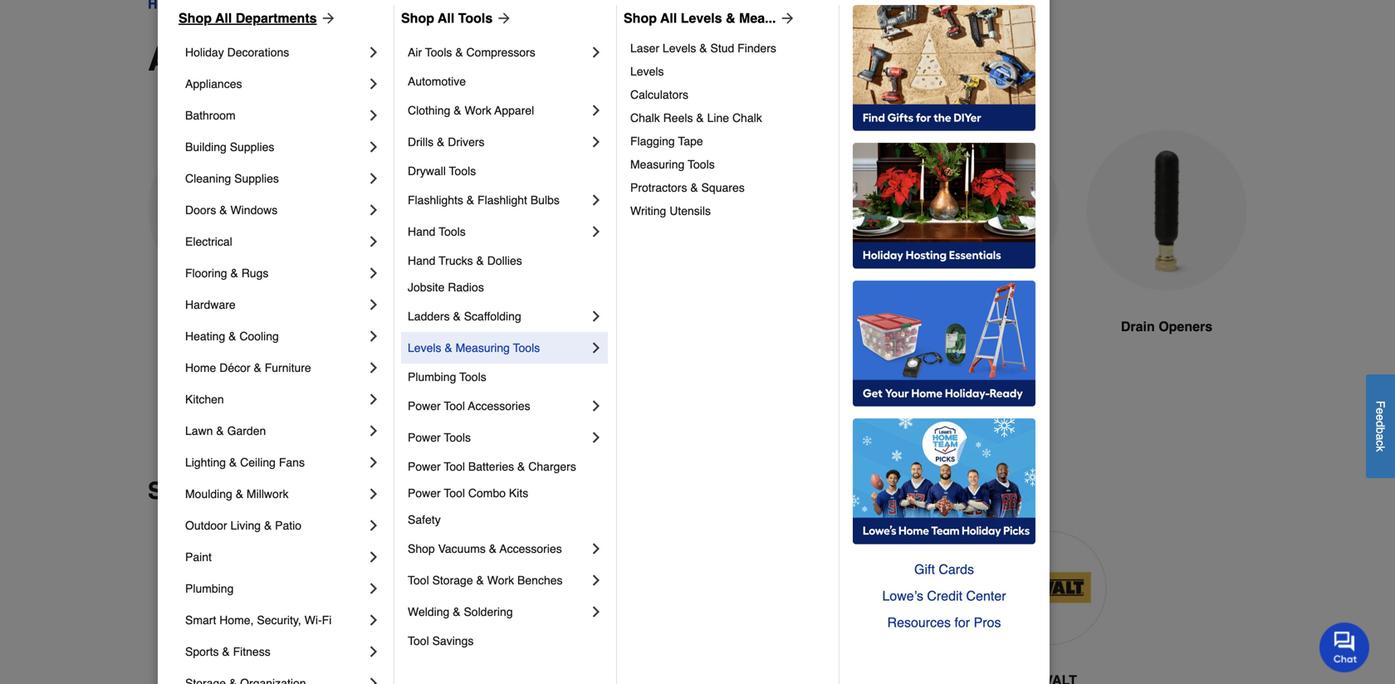 Task type: describe. For each thing, give the bounding box(es) containing it.
hand trucks & dollies link
[[408, 248, 605, 274]]

chevron right image for building supplies
[[366, 139, 382, 155]]

chevron right image for doors & windows
[[366, 202, 382, 219]]

tools inside levels & measuring tools link
[[513, 341, 540, 355]]

compressors
[[467, 46, 536, 59]]

& inside "sports & fitness" link
[[222, 646, 230, 659]]

bathroom link
[[185, 100, 366, 131]]

clothing & work apparel
[[408, 104, 534, 117]]

& inside the welding & soldering link
[[453, 606, 461, 619]]

power tool accessories
[[408, 400, 531, 413]]

drain openers link
[[1087, 130, 1248, 377]]

0 vertical spatial accessories
[[468, 400, 531, 413]]

safety
[[408, 513, 441, 527]]

f e e d b a c k button
[[1367, 375, 1396, 478]]

a yellow jug of drano commercial line drain cleaner. image
[[523, 130, 685, 292]]

a black rubber plunger. image
[[711, 130, 872, 292]]

chargers
[[529, 460, 576, 474]]

all for levels
[[661, 10, 677, 26]]

shop for shop all levels & mea...
[[624, 10, 657, 26]]

& inside protractors & squares link
[[691, 181, 698, 194]]

utensils
[[670, 204, 711, 218]]

tool savings link
[[408, 628, 605, 655]]

0 vertical spatial measuring
[[631, 158, 685, 171]]

levels up laser levels & stud finders
[[681, 10, 722, 26]]

chevron right image for sports & fitness
[[366, 644, 382, 661]]

chevron right image for smart home, security, wi-fi
[[366, 612, 382, 629]]

measuring tools
[[631, 158, 715, 171]]

chevron right image for cleaning supplies
[[366, 170, 382, 187]]

shop all departments
[[179, 10, 317, 26]]

chevron right image for levels & measuring tools
[[588, 340, 605, 356]]

clothing
[[408, 104, 451, 117]]

tools inside shop all tools link
[[458, 10, 493, 26]]

levels & measuring tools link
[[408, 332, 588, 364]]

mea...
[[739, 10, 776, 26]]

stud
[[711, 42, 735, 55]]

f e e d b a c k
[[1375, 401, 1388, 452]]

moulding
[[185, 488, 232, 501]]

hand for hand tools
[[408, 225, 436, 238]]

& inside ladders & scaffolding link
[[453, 310, 461, 323]]

shop vacuums & accessories link
[[408, 533, 588, 565]]

& inside air tools & compressors link
[[456, 46, 463, 59]]

smart home, security, wi-fi link
[[185, 605, 366, 636]]

hand for hand augers
[[187, 319, 221, 334]]

lowe's credit center
[[883, 589, 1007, 604]]

heating & cooling link
[[185, 321, 366, 352]]

lawn
[[185, 425, 213, 438]]

welding & soldering link
[[408, 597, 588, 628]]

chevron right image for flooring & rugs
[[366, 265, 382, 282]]

power tool batteries & chargers
[[408, 460, 576, 474]]

all for departments
[[215, 10, 232, 26]]

power for power tool batteries & chargers
[[408, 460, 441, 474]]

writing utensils link
[[631, 199, 828, 223]]

dewalt logo. image
[[993, 531, 1107, 646]]

flooring & rugs link
[[185, 258, 366, 289]]

arrow right image
[[317, 10, 337, 27]]

& inside flooring & rugs link
[[231, 267, 238, 280]]

hand augers
[[187, 319, 270, 334]]

2 e from the top
[[1375, 415, 1388, 421]]

drywall tools
[[408, 165, 476, 178]]

& inside chalk reels & line chalk link
[[697, 111, 704, 125]]

paint
[[185, 551, 212, 564]]

drywall
[[408, 165, 446, 178]]

ladders & scaffolding link
[[408, 301, 588, 332]]

plumbing tools
[[408, 371, 487, 384]]

laser levels & stud finders link
[[631, 37, 828, 60]]

air tools & compressors link
[[408, 37, 588, 68]]

1 vertical spatial work
[[487, 574, 514, 587]]

chemicals
[[571, 339, 637, 354]]

& inside power tool batteries & chargers link
[[518, 460, 525, 474]]

flashlight
[[478, 194, 528, 207]]

welding
[[408, 606, 450, 619]]

& inside drills & drivers link
[[437, 135, 445, 149]]

gift
[[915, 562, 935, 577]]

a brass craft music wire machine auger. image
[[336, 130, 497, 292]]

b
[[1375, 427, 1388, 434]]

tools for hand tools
[[439, 225, 466, 238]]

& inside lighting & ceiling fans link
[[229, 456, 237, 469]]

smart
[[185, 614, 216, 627]]

combo
[[469, 487, 506, 500]]

tool up welding
[[408, 574, 429, 587]]

chevron right image for lawn & garden
[[366, 423, 382, 440]]

arrow right image for shop all tools
[[493, 10, 513, 27]]

chevron right image for hardware
[[366, 297, 382, 313]]

laser levels & stud finders
[[631, 42, 777, 55]]

finders
[[738, 42, 777, 55]]

jobsite radios link
[[408, 274, 605, 301]]

& inside the hand trucks & dollies link
[[476, 254, 484, 268]]

pros
[[974, 615, 1002, 631]]

measuring tools link
[[631, 153, 828, 176]]

cobra logo. image
[[570, 531, 685, 646]]

machine
[[365, 319, 418, 334]]

augers,
[[148, 40, 272, 78]]

& inside the home décor & furniture link
[[254, 361, 262, 375]]

& inside tool storage & work benches link
[[476, 574, 484, 587]]

drain for drain openers
[[1122, 319, 1155, 334]]

furniture
[[265, 361, 311, 375]]

tool storage & work benches
[[408, 574, 563, 587]]

k
[[1375, 446, 1388, 452]]

décor
[[220, 361, 251, 375]]

tools for plumbing tools
[[460, 371, 487, 384]]

a cobra rubber bladder with brass fitting. image
[[1087, 130, 1248, 292]]

& inside heating & cooling link
[[229, 330, 236, 343]]

flooring & rugs
[[185, 267, 269, 280]]

trucks
[[439, 254, 473, 268]]

supplies for cleaning supplies
[[234, 172, 279, 185]]

air
[[408, 46, 422, 59]]

find gifts for the diyer. image
[[853, 5, 1036, 131]]

windows
[[231, 204, 278, 217]]

clothing & work apparel link
[[408, 95, 588, 126]]

jobsite radios
[[408, 281, 484, 294]]

shop for shop vacuums & accessories
[[408, 543, 435, 556]]

chevron right image for outdoor living & patio
[[366, 518, 382, 534]]

& inside lawn & garden link
[[216, 425, 224, 438]]

& inside doors & windows link
[[220, 204, 227, 217]]

holiday hosting essentials. image
[[853, 143, 1036, 269]]

tools for measuring tools
[[688, 158, 715, 171]]

chevron right image for heating & cooling
[[366, 328, 382, 345]]

shop for shop all tools
[[401, 10, 435, 26]]

holiday decorations link
[[185, 37, 366, 68]]

scaffolding
[[464, 310, 522, 323]]

drain snakes link
[[899, 130, 1060, 377]]

power tool accessories link
[[408, 390, 588, 422]]

cleaning supplies link
[[185, 163, 366, 194]]

get your home holiday-ready. image
[[853, 281, 1036, 407]]

shop for shop all departments
[[179, 10, 212, 26]]

writing
[[631, 204, 667, 218]]

chevron right image for moulding & millwork
[[366, 486, 382, 503]]

safety link
[[408, 507, 605, 533]]

appliances link
[[185, 68, 366, 100]]

smart home, security, wi-fi
[[185, 614, 332, 627]]

1 horizontal spatial openers
[[1159, 319, 1213, 334]]

0 vertical spatial openers
[[560, 40, 695, 78]]

power tools link
[[408, 422, 588, 454]]

lighting
[[185, 456, 226, 469]]

chevron right image for welding & soldering
[[588, 604, 605, 621]]

a
[[1375, 434, 1388, 440]]

reels
[[664, 111, 693, 125]]

fitness
[[233, 646, 271, 659]]

shop vacuums & accessories
[[408, 543, 562, 556]]

& right air
[[432, 40, 456, 78]]

levels down laser
[[631, 65, 664, 78]]

drain snakes
[[937, 319, 1022, 334]]

outdoor living & patio
[[185, 519, 302, 533]]

ceiling
[[240, 456, 276, 469]]

f
[[1375, 401, 1388, 408]]

hand for hand trucks & dollies
[[408, 254, 436, 268]]

outdoor living & patio link
[[185, 510, 366, 542]]



Task type: vqa. For each thing, say whether or not it's contained in the screenshot.
FLAGGING TAPE link
yes



Task type: locate. For each thing, give the bounding box(es) containing it.
hand augers link
[[148, 130, 309, 377]]

3 all from the left
[[661, 10, 677, 26]]

air tools & compressors
[[408, 46, 536, 59]]

2 shop from the left
[[401, 10, 435, 26]]

& inside moulding & millwork link
[[236, 488, 243, 501]]

departments
[[236, 10, 317, 26]]

tools inside hand tools link
[[439, 225, 466, 238]]

2 horizontal spatial all
[[661, 10, 677, 26]]

augers for machine augers
[[422, 319, 467, 334]]

2 horizontal spatial shop
[[624, 10, 657, 26]]

0 horizontal spatial measuring
[[456, 341, 510, 355]]

shop up air
[[401, 10, 435, 26]]

plumbing for plumbing tools
[[408, 371, 456, 384]]

& right welding
[[453, 606, 461, 619]]

power inside power tool batteries & chargers link
[[408, 460, 441, 474]]

& right vacuums
[[489, 543, 497, 556]]

center
[[967, 589, 1007, 604]]

& up utensils
[[691, 181, 698, 194]]

drain for drain snakes
[[937, 319, 971, 334]]

augers, plungers & drain openers
[[148, 40, 695, 78]]

& right décor
[[254, 361, 262, 375]]

supplies up windows
[[234, 172, 279, 185]]

living
[[231, 519, 261, 533]]

a kobalt music wire drain hand auger. image
[[148, 130, 309, 292]]

plumbing up power tool accessories
[[408, 371, 456, 384]]

& left patio
[[264, 519, 272, 533]]

chevron right image
[[366, 76, 382, 92], [366, 107, 382, 124], [588, 134, 605, 150], [366, 139, 382, 155], [588, 192, 605, 209], [588, 223, 605, 240], [588, 308, 605, 325], [588, 340, 605, 356], [366, 391, 382, 408], [588, 398, 605, 415], [366, 423, 382, 440], [366, 454, 382, 471], [366, 549, 382, 566], [366, 581, 382, 597], [366, 612, 382, 629]]

chevron right image for paint
[[366, 549, 382, 566]]

tool down welding
[[408, 635, 429, 648]]

& inside shop all levels & mea... link
[[726, 10, 736, 26]]

3 shop from the left
[[624, 10, 657, 26]]

shop up laser
[[624, 10, 657, 26]]

shop inside the "shop vacuums & accessories" link
[[408, 543, 435, 556]]

tools right air
[[425, 46, 452, 59]]

credit
[[928, 589, 963, 604]]

gift cards link
[[853, 557, 1036, 583]]

by
[[212, 478, 240, 505]]

korky logo. image
[[852, 531, 966, 646]]

heating
[[185, 330, 225, 343]]

brand
[[246, 478, 313, 505]]

tool left combo
[[444, 487, 465, 500]]

2 chalk from the left
[[733, 111, 762, 125]]

tools up plumbing tools link
[[513, 341, 540, 355]]

shop down safety
[[408, 543, 435, 556]]

arrow right image for shop all levels & mea...
[[776, 10, 796, 27]]

& right drills at the left of page
[[437, 135, 445, 149]]

tools
[[458, 10, 493, 26], [425, 46, 452, 59], [688, 158, 715, 171], [449, 165, 476, 178], [439, 225, 466, 238], [513, 341, 540, 355], [460, 371, 487, 384], [444, 431, 471, 444]]

work up the welding & soldering link
[[487, 574, 514, 587]]

zep logo. image
[[289, 531, 403, 646]]

batteries
[[469, 460, 514, 474]]

automotive link
[[408, 68, 605, 95]]

plumbing inside plumbing tools link
[[408, 371, 456, 384]]

gift cards
[[915, 562, 975, 577]]

lowe's home team holiday picks. image
[[853, 419, 1036, 545]]

chevron right image for clothing & work apparel
[[588, 102, 605, 119]]

power down power tool accessories
[[408, 431, 441, 444]]

& inside levels & measuring tools link
[[445, 341, 453, 355]]

tools for drywall tools
[[449, 165, 476, 178]]

1 horizontal spatial measuring
[[631, 158, 685, 171]]

shop down 'lighting'
[[148, 478, 206, 505]]

tools inside drywall tools link
[[449, 165, 476, 178]]

1 e from the top
[[1375, 408, 1388, 415]]

1 vertical spatial openers
[[1159, 319, 1213, 334]]

power inside power tools link
[[408, 431, 441, 444]]

power for power tool accessories
[[408, 400, 441, 413]]

0 horizontal spatial openers
[[560, 40, 695, 78]]

chevron right image for electrical
[[366, 233, 382, 250]]

2 power from the top
[[408, 431, 441, 444]]

0 vertical spatial hand
[[408, 225, 436, 238]]

& inside laser levels & stud finders link
[[700, 42, 708, 55]]

protractors & squares link
[[631, 176, 828, 199]]

plumbing inside plumbing link
[[185, 582, 234, 596]]

work up "drivers" in the top of the page
[[465, 104, 492, 117]]

chevron right image for plumbing
[[366, 581, 382, 597]]

1 horizontal spatial arrow right image
[[776, 10, 796, 27]]

tools up trucks
[[439, 225, 466, 238]]

tool for combo
[[444, 487, 465, 500]]

power for power tool combo kits
[[408, 487, 441, 500]]

drain openers
[[1122, 319, 1213, 334]]

orange drain snakes. image
[[899, 130, 1060, 292]]

drain cleaners & chemicals
[[550, 319, 658, 354]]

chevron right image for home décor & furniture
[[366, 360, 382, 376]]

tools down power tool accessories
[[444, 431, 471, 444]]

flashlights
[[408, 194, 464, 207]]

laser
[[631, 42, 660, 55]]

0 horizontal spatial shop
[[148, 478, 206, 505]]

squares
[[702, 181, 745, 194]]

& up plumbing tools
[[445, 341, 453, 355]]

chevron right image for flashlights & flashlight bulbs
[[588, 192, 605, 209]]

tool down plumbing tools
[[444, 400, 465, 413]]

lawn & garden
[[185, 425, 266, 438]]

hand
[[408, 225, 436, 238], [408, 254, 436, 268], [187, 319, 221, 334]]

work
[[465, 104, 492, 117], [487, 574, 514, 587]]

power up power tools
[[408, 400, 441, 413]]

2 arrow right image from the left
[[776, 10, 796, 27]]

plumbing up smart
[[185, 582, 234, 596]]

& right ladders
[[453, 310, 461, 323]]

bathroom
[[185, 109, 236, 122]]

levels right laser
[[663, 42, 697, 55]]

tools inside power tools link
[[444, 431, 471, 444]]

1 vertical spatial supplies
[[234, 172, 279, 185]]

building supplies
[[185, 140, 275, 154]]

chevron right image for tool storage & work benches
[[588, 572, 605, 589]]

1 horizontal spatial chalk
[[733, 111, 762, 125]]

brasscraft logo. image
[[430, 531, 544, 646]]

0 horizontal spatial all
[[215, 10, 232, 26]]

supplies for building supplies
[[230, 140, 275, 154]]

levels down machine augers
[[408, 341, 442, 355]]

tools for air tools & compressors
[[425, 46, 452, 59]]

& right the lawn
[[216, 425, 224, 438]]

holiday
[[185, 46, 224, 59]]

savings
[[433, 635, 474, 648]]

0 horizontal spatial augers
[[224, 319, 270, 334]]

power up safety
[[408, 487, 441, 500]]

1 horizontal spatial augers
[[422, 319, 467, 334]]

accessories
[[468, 400, 531, 413], [500, 543, 562, 556]]

& left stud
[[700, 42, 708, 55]]

power for power tools
[[408, 431, 441, 444]]

& right the "sports"
[[222, 646, 230, 659]]

& up kits
[[518, 460, 525, 474]]

chevron right image for kitchen
[[366, 391, 382, 408]]

machine augers link
[[336, 130, 497, 377]]

calculators link
[[631, 83, 828, 106]]

2 vertical spatial hand
[[187, 319, 221, 334]]

arrow right image
[[493, 10, 513, 27], [776, 10, 796, 27]]

tools up air tools & compressors
[[458, 10, 493, 26]]

1 power from the top
[[408, 400, 441, 413]]

lighting & ceiling fans link
[[185, 447, 366, 479]]

e up b
[[1375, 415, 1388, 421]]

& inside the "shop vacuums & accessories" link
[[489, 543, 497, 556]]

chevron right image for appliances
[[366, 76, 382, 92]]

power inside 'power tool combo kits' link
[[408, 487, 441, 500]]

power
[[408, 400, 441, 413], [408, 431, 441, 444], [408, 460, 441, 474], [408, 487, 441, 500]]

chalk up flagging
[[631, 111, 660, 125]]

welding & soldering
[[408, 606, 513, 619]]

& right trucks
[[476, 254, 484, 268]]

1 horizontal spatial all
[[438, 10, 455, 26]]

0 horizontal spatial chalk
[[631, 111, 660, 125]]

& left cooling
[[229, 330, 236, 343]]

shop all departments link
[[179, 8, 337, 28]]

chevron right image for power tools
[[588, 430, 605, 446]]

power down power tools
[[408, 460, 441, 474]]

chevron right image for drills & drivers
[[588, 134, 605, 150]]

drywall tools link
[[408, 158, 605, 184]]

1 vertical spatial hand
[[408, 254, 436, 268]]

& right 'cleaners'
[[648, 319, 658, 334]]

1 augers from the left
[[224, 319, 270, 334]]

drain for drain cleaners & chemicals
[[550, 319, 584, 334]]

lighting & ceiling fans
[[185, 456, 305, 469]]

1 horizontal spatial shop
[[401, 10, 435, 26]]

power tools
[[408, 431, 471, 444]]

cards
[[939, 562, 975, 577]]

accessories down plumbing tools link
[[468, 400, 531, 413]]

arrow right image up finders
[[776, 10, 796, 27]]

kits
[[509, 487, 529, 500]]

tools inside plumbing tools link
[[460, 371, 487, 384]]

0 horizontal spatial plumbing
[[185, 582, 234, 596]]

chevron right image for lighting & ceiling fans
[[366, 454, 382, 471]]

hand tools
[[408, 225, 466, 238]]

tool up power tool combo kits
[[444, 460, 465, 474]]

plumbing for plumbing
[[185, 582, 234, 596]]

& inside flashlights & flashlight bulbs link
[[467, 194, 475, 207]]

moulding & millwork link
[[185, 479, 366, 510]]

bulbs
[[531, 194, 560, 207]]

tools down levels & measuring tools
[[460, 371, 487, 384]]

shop all levels & mea... link
[[624, 8, 796, 28]]

calculators
[[631, 88, 689, 101]]

protractors & squares
[[631, 181, 745, 194]]

0 vertical spatial supplies
[[230, 140, 275, 154]]

resources
[[888, 615, 951, 631]]

0 vertical spatial work
[[465, 104, 492, 117]]

& left the line
[[697, 111, 704, 125]]

& left "flashlight"
[[467, 194, 475, 207]]

power inside power tool accessories link
[[408, 400, 441, 413]]

arrow right image up the compressors on the top left
[[493, 10, 513, 27]]

flagging tape link
[[631, 130, 828, 153]]

tools down 'tape'
[[688, 158, 715, 171]]

e up d
[[1375, 408, 1388, 415]]

4 power from the top
[[408, 487, 441, 500]]

augers for hand augers
[[224, 319, 270, 334]]

2 all from the left
[[438, 10, 455, 26]]

shop
[[148, 478, 206, 505], [408, 543, 435, 556]]

automotive
[[408, 75, 466, 88]]

0 horizontal spatial arrow right image
[[493, 10, 513, 27]]

& inside drain cleaners & chemicals
[[648, 319, 658, 334]]

arrow right image inside shop all levels & mea... link
[[776, 10, 796, 27]]

hand up the jobsite
[[408, 254, 436, 268]]

lowe's credit center link
[[853, 583, 1036, 610]]

chevron right image for shop vacuums & accessories
[[588, 541, 605, 557]]

2 augers from the left
[[422, 319, 467, 334]]

vacuums
[[438, 543, 486, 556]]

1 arrow right image from the left
[[493, 10, 513, 27]]

all up air tools & compressors
[[438, 10, 455, 26]]

chalk reels & line chalk
[[631, 111, 762, 125]]

plungers
[[281, 40, 423, 78]]

electrical link
[[185, 226, 366, 258]]

tools down "drivers" in the top of the page
[[449, 165, 476, 178]]

tool for accessories
[[444, 400, 465, 413]]

& left ceiling
[[229, 456, 237, 469]]

accessories up benches
[[500, 543, 562, 556]]

drills & drivers
[[408, 135, 485, 149]]

& inside the outdoor living & patio link
[[264, 519, 272, 533]]

1 chalk from the left
[[631, 111, 660, 125]]

& left rugs
[[231, 267, 238, 280]]

hand down flashlights
[[408, 225, 436, 238]]

chevron right image for ladders & scaffolding
[[588, 308, 605, 325]]

chevron right image
[[366, 44, 382, 61], [588, 44, 605, 61], [588, 102, 605, 119], [366, 170, 382, 187], [366, 202, 382, 219], [366, 233, 382, 250], [366, 265, 382, 282], [366, 297, 382, 313], [366, 328, 382, 345], [366, 360, 382, 376], [588, 430, 605, 446], [366, 486, 382, 503], [366, 518, 382, 534], [588, 541, 605, 557], [588, 572, 605, 589], [588, 604, 605, 621], [366, 644, 382, 661], [366, 675, 382, 685]]

measuring up protractors
[[631, 158, 685, 171]]

chevron right image for air tools & compressors
[[588, 44, 605, 61]]

c
[[1375, 440, 1388, 446]]

0 horizontal spatial shop
[[179, 10, 212, 26]]

& right storage
[[476, 574, 484, 587]]

chevron right image for holiday decorations
[[366, 44, 382, 61]]

jobsite
[[408, 281, 445, 294]]

tool storage & work benches link
[[408, 565, 588, 597]]

& inside clothing & work apparel link
[[454, 104, 462, 117]]

& right clothing
[[454, 104, 462, 117]]

chat invite button image
[[1320, 622, 1371, 673]]

1 vertical spatial plumbing
[[185, 582, 234, 596]]

tools inside measuring tools link
[[688, 158, 715, 171]]

3 power from the top
[[408, 460, 441, 474]]

arrow right image inside shop all tools link
[[493, 10, 513, 27]]

kitchen link
[[185, 384, 366, 415]]

home,
[[220, 614, 254, 627]]

1 horizontal spatial shop
[[408, 543, 435, 556]]

shop for shop by brand
[[148, 478, 206, 505]]

tools inside air tools & compressors link
[[425, 46, 452, 59]]

& left the mea...
[[726, 10, 736, 26]]

shop up holiday
[[179, 10, 212, 26]]

drain
[[466, 40, 550, 78], [550, 319, 584, 334], [937, 319, 971, 334], [1122, 319, 1155, 334]]

drills & drivers link
[[408, 126, 588, 158]]

& left the millwork
[[236, 488, 243, 501]]

shop
[[179, 10, 212, 26], [401, 10, 435, 26], [624, 10, 657, 26]]

writing utensils
[[631, 204, 711, 218]]

1 vertical spatial measuring
[[456, 341, 510, 355]]

tool for batteries
[[444, 460, 465, 474]]

measuring down scaffolding
[[456, 341, 510, 355]]

all for tools
[[438, 10, 455, 26]]

1 horizontal spatial plumbing
[[408, 371, 456, 384]]

tools for power tools
[[444, 431, 471, 444]]

1 vertical spatial shop
[[408, 543, 435, 556]]

supplies up cleaning supplies
[[230, 140, 275, 154]]

storage
[[433, 574, 473, 587]]

all up the holiday decorations
[[215, 10, 232, 26]]

line
[[708, 111, 730, 125]]

chevron right image for bathroom
[[366, 107, 382, 124]]

chalk right the line
[[733, 111, 762, 125]]

all up laser levels & stud finders
[[661, 10, 677, 26]]

dollies
[[487, 254, 522, 268]]

0 vertical spatial plumbing
[[408, 371, 456, 384]]

chalk reels & line chalk link
[[631, 106, 828, 130]]

1 vertical spatial accessories
[[500, 543, 562, 556]]

& right doors
[[220, 204, 227, 217]]

1 all from the left
[[215, 10, 232, 26]]

patio
[[275, 519, 302, 533]]

0 vertical spatial shop
[[148, 478, 206, 505]]

& down shop all tools link
[[456, 46, 463, 59]]

garden
[[227, 425, 266, 438]]

drivers
[[448, 135, 485, 149]]

hand down hardware
[[187, 319, 221, 334]]

chevron right image for hand tools
[[588, 223, 605, 240]]

rugs
[[242, 267, 269, 280]]

1 shop from the left
[[179, 10, 212, 26]]

chevron right image for power tool accessories
[[588, 398, 605, 415]]

drain inside drain cleaners & chemicals
[[550, 319, 584, 334]]



